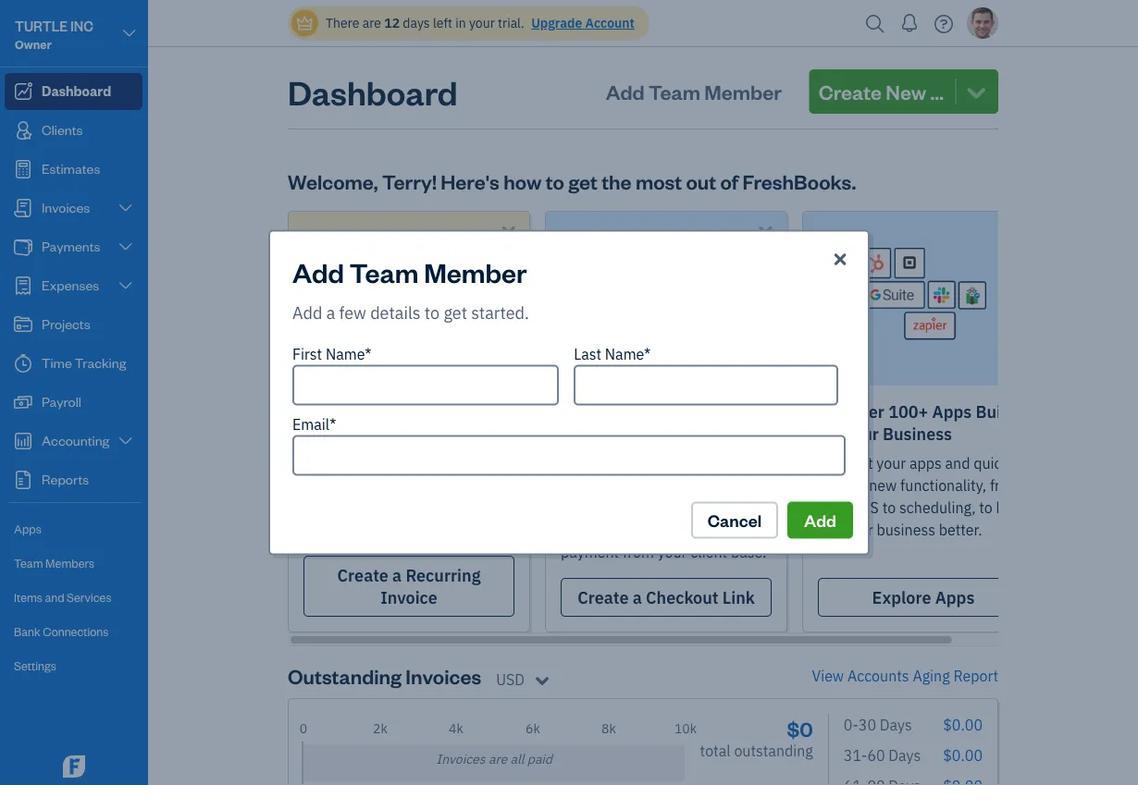 Task type: describe. For each thing, give the bounding box(es) containing it.
link
[[742, 476, 766, 495]]

invoices are all paid
[[436, 751, 552, 768]]

invoice
[[380, 587, 437, 608]]

collect payment from multiple clients with one link share the reusable, unique link over email, on your website, or on social media, to collect payment from your client base.
[[561, 401, 766, 562]]

help
[[996, 498, 1025, 518]]

create a recurring invoice
[[337, 564, 481, 608]]

money image
[[12, 393, 34, 412]]

how
[[503, 168, 542, 194]]

inc
[[70, 17, 93, 35]]

turn
[[818, 476, 845, 495]]

your inside discover 100+ apps built for your business connect your apps and quickly turn on new functionality, from your pos to scheduling, to help run your business better.
[[844, 423, 879, 445]]

scheduling,
[[899, 498, 976, 518]]

0 vertical spatial invoices
[[406, 663, 481, 689]]

team members link
[[5, 548, 142, 580]]

over
[[561, 498, 590, 518]]

accounts
[[847, 667, 909, 686]]

upgrade
[[531, 14, 582, 31]]

turtle
[[15, 17, 68, 35]]

your inside streamline your invoicing process a single invoice isn't enough? streamline invoicing for projects by creating a recurring invoice.
[[392, 401, 427, 422]]

by
[[361, 498, 377, 518]]

your down pos
[[844, 520, 873, 540]]

0 vertical spatial the
[[602, 168, 632, 194]]

team members
[[14, 556, 94, 571]]

apps link
[[5, 514, 142, 546]]

last name*
[[574, 344, 651, 364]]

31-
[[844, 746, 867, 765]]

for inside discover 100+ apps built for your business connect your apps and quickly turn on new functionality, from your pos to scheduling, to help run your business better.
[[818, 423, 840, 445]]

0-
[[844, 716, 858, 735]]

first
[[292, 344, 322, 364]]

invoice.
[[303, 520, 354, 540]]

$0.00 link for 0-30 days
[[943, 716, 983, 735]]

chevron large down image for expense image
[[117, 278, 134, 293]]

services
[[67, 590, 112, 605]]

to right 'how'
[[546, 168, 564, 194]]

member inside button
[[704, 78, 782, 105]]

functionality,
[[900, 476, 986, 495]]

Email* email field
[[292, 435, 846, 476]]

dashboard image
[[12, 82, 34, 101]]

cancel button
[[691, 502, 778, 539]]

explore apps
[[872, 587, 975, 608]]

few
[[339, 302, 366, 324]]

invoice image
[[12, 199, 34, 217]]

100+
[[888, 401, 928, 422]]

base.
[[731, 543, 766, 562]]

create for create a recurring invoice
[[337, 564, 388, 586]]

a inside streamline your invoicing process a single invoice isn't enough? streamline invoicing for projects by creating a recurring invoice.
[[438, 498, 446, 518]]

chart image
[[12, 432, 34, 451]]

project image
[[12, 316, 34, 334]]

add team member button
[[589, 69, 798, 114]]

1 vertical spatial invoices
[[436, 751, 485, 768]]

first name*
[[292, 344, 371, 364]]

invoicing
[[431, 401, 503, 422]]

one
[[726, 423, 757, 445]]

payment
[[618, 401, 687, 422]]

multiple
[[561, 423, 624, 445]]

report image
[[12, 471, 34, 489]]

all
[[510, 751, 524, 768]]

connections
[[43, 624, 109, 639]]

expense image
[[12, 277, 34, 295]]

recurring
[[449, 498, 509, 518]]

to left help
[[979, 498, 993, 518]]

add up first
[[292, 302, 322, 324]]

recurring
[[406, 564, 481, 586]]

add up few at the left top of the page
[[292, 255, 344, 290]]

total
[[700, 742, 731, 761]]

main element
[[0, 0, 194, 786]]

freshbooks image
[[59, 756, 89, 778]]

crown image
[[295, 13, 315, 33]]

in
[[455, 14, 466, 31]]

go to help image
[[929, 10, 959, 37]]

and inside main element
[[45, 590, 64, 605]]

quickly
[[974, 454, 1021, 473]]

connect
[[818, 454, 873, 473]]

process
[[303, 423, 364, 445]]

your right in
[[469, 14, 495, 31]]

$0 total outstanding
[[700, 716, 813, 761]]

outstanding
[[288, 663, 402, 689]]

outstanding invoices
[[288, 663, 481, 689]]

1 streamline from the top
[[303, 401, 388, 422]]

to inside add team member "dialog"
[[424, 302, 440, 324]]

most
[[636, 168, 682, 194]]

website,
[[691, 498, 746, 518]]

name* for last name*
[[605, 344, 651, 364]]

dashboard
[[288, 69, 458, 113]]

paid
[[527, 751, 552, 768]]

left
[[433, 14, 452, 31]]

name* for first name*
[[326, 344, 371, 364]]

add team member inside button
[[606, 78, 782, 105]]

from
[[691, 401, 731, 422]]

isn't
[[409, 454, 438, 473]]

turtle inc owner
[[15, 17, 93, 52]]

dismiss image
[[755, 222, 776, 243]]

First Name* text field
[[292, 365, 559, 406]]

creating
[[380, 498, 434, 518]]

account
[[585, 14, 634, 31]]

trial.
[[498, 14, 524, 31]]

add a few details to get started.
[[292, 302, 529, 324]]

$0.00 link for 31-60 days
[[943, 746, 983, 765]]

dismiss image
[[498, 222, 519, 243]]

Last Name* text field
[[574, 365, 838, 406]]

and inside discover 100+ apps built for your business connect your apps and quickly turn on new functionality, from your pos to scheduling, to help run your business better.
[[945, 454, 970, 473]]

60
[[867, 746, 885, 765]]

timer image
[[12, 354, 34, 373]]

welcome,
[[288, 168, 378, 194]]

owner
[[15, 37, 52, 52]]

bank connections
[[14, 624, 109, 639]]

there
[[326, 14, 359, 31]]

from inside collect payment from multiple clients with one link share the reusable, unique link over email, on your website, or on social media, to collect payment from your client base.
[[623, 543, 654, 562]]

discover 100+ apps built for your business connect your apps and quickly turn on new functionality, from your pos to scheduling, to help run your business better.
[[818, 401, 1025, 540]]

12
[[384, 14, 400, 31]]

collect
[[689, 520, 733, 540]]

create for create a checkout link
[[577, 587, 629, 608]]

get for the
[[568, 168, 598, 194]]

invoicing
[[379, 476, 438, 495]]

view
[[812, 667, 844, 686]]

add down account
[[606, 78, 644, 105]]

link inside create a checkout link link
[[722, 587, 755, 608]]

bank
[[14, 624, 41, 639]]

out
[[686, 168, 716, 194]]

media,
[[623, 520, 668, 540]]



Task type: locate. For each thing, give the bounding box(es) containing it.
team up items
[[14, 556, 43, 571]]

terry!
[[382, 168, 437, 194]]

your down media,
[[657, 543, 687, 562]]

link down the multiple
[[561, 445, 593, 467]]

a
[[303, 454, 313, 473]]

and up functionality,
[[945, 454, 970, 473]]

items
[[14, 590, 42, 605]]

upgrade account link
[[528, 14, 634, 31]]

1 vertical spatial chevron large down image
[[117, 434, 134, 449]]

1 vertical spatial $0.00 link
[[943, 746, 983, 765]]

members
[[45, 556, 94, 571]]

add team member inside "dialog"
[[292, 255, 527, 290]]

chevron large down image for "chart" icon
[[117, 434, 134, 449]]

1 vertical spatial team
[[349, 255, 419, 290]]

settings link
[[5, 650, 142, 683]]

name* down few at the left top of the page
[[326, 344, 371, 364]]

streamline your invoicing process a single invoice isn't enough? streamline invoicing for projects by creating a recurring invoice.
[[303, 401, 509, 540]]

link
[[561, 445, 593, 467], [722, 587, 755, 608]]

run
[[818, 520, 840, 540]]

1 horizontal spatial your
[[844, 423, 879, 445]]

items and services link
[[5, 582, 142, 614]]

0 vertical spatial days
[[880, 716, 912, 735]]

0 horizontal spatial from
[[623, 543, 654, 562]]

create up invoice
[[337, 564, 388, 586]]

$0.00
[[943, 716, 983, 735], [943, 746, 983, 765]]

name* right last
[[605, 344, 651, 364]]

1 vertical spatial days
[[889, 746, 921, 765]]

30
[[858, 716, 876, 735]]

team
[[648, 78, 700, 105], [349, 255, 419, 290], [14, 556, 43, 571]]

get for started.
[[444, 302, 467, 324]]

team inside main element
[[14, 556, 43, 571]]

details
[[370, 302, 421, 324]]

0 vertical spatial create
[[337, 564, 388, 586]]

1 horizontal spatial name*
[[605, 344, 651, 364]]

0 vertical spatial streamline
[[303, 401, 388, 422]]

enough?
[[441, 454, 498, 473]]

1 horizontal spatial link
[[722, 587, 755, 608]]

to left collect
[[672, 520, 685, 540]]

2 streamline from the top
[[303, 476, 376, 495]]

1 horizontal spatial team
[[349, 255, 419, 290]]

1 $0.00 from the top
[[943, 716, 983, 735]]

add
[[606, 78, 644, 105], [292, 255, 344, 290], [292, 302, 322, 324], [804, 509, 836, 531]]

are for there
[[362, 14, 381, 31]]

0 horizontal spatial add team member
[[292, 255, 527, 290]]

payment image
[[12, 238, 34, 256]]

1 horizontal spatial for
[[818, 423, 840, 445]]

clients
[[628, 423, 682, 445]]

on down over in the bottom of the page
[[561, 520, 577, 540]]

0 vertical spatial for
[[818, 423, 840, 445]]

chevron large down image
[[121, 22, 138, 44], [117, 201, 134, 216], [117, 278, 134, 293]]

days right 60
[[889, 746, 921, 765]]

a inside add team member "dialog"
[[326, 302, 335, 324]]

for down the discover
[[818, 423, 840, 445]]

the left most
[[602, 168, 632, 194]]

1 name* from the left
[[326, 344, 371, 364]]

discover
[[818, 401, 884, 422]]

a inside create a checkout link link
[[633, 587, 642, 608]]

2 $0.00 from the top
[[943, 746, 983, 765]]

and right items
[[45, 590, 64, 605]]

explore
[[872, 587, 931, 608]]

member up of
[[704, 78, 782, 105]]

add team member up 'out'
[[606, 78, 782, 105]]

0 horizontal spatial for
[[441, 476, 460, 495]]

with
[[686, 423, 722, 445]]

search image
[[860, 10, 890, 37]]

apps up team members
[[14, 521, 41, 537]]

apps
[[909, 454, 942, 473]]

create inside create a recurring invoice
[[337, 564, 388, 586]]

get right 'how'
[[568, 168, 598, 194]]

name*
[[326, 344, 371, 364], [605, 344, 651, 364]]

apps
[[932, 401, 972, 422], [14, 521, 41, 537], [935, 587, 975, 608]]

team inside "dialog"
[[349, 255, 419, 290]]

0-30 days
[[844, 716, 912, 735]]

0 vertical spatial chevron large down image
[[121, 22, 138, 44]]

0 vertical spatial chevron large down image
[[117, 240, 134, 254]]

invoice
[[359, 454, 406, 473]]

team inside button
[[648, 78, 700, 105]]

0 horizontal spatial and
[[45, 590, 64, 605]]

invoices down invoice
[[406, 663, 481, 689]]

create a recurring invoice link
[[303, 556, 514, 617]]

outstanding
[[734, 742, 813, 761]]

1 vertical spatial create
[[577, 587, 629, 608]]

0 vertical spatial and
[[945, 454, 970, 473]]

2 vertical spatial on
[[561, 520, 577, 540]]

days right 30
[[880, 716, 912, 735]]

get inside add team member "dialog"
[[444, 302, 467, 324]]

0 vertical spatial add team member
[[606, 78, 782, 105]]

collect
[[561, 401, 615, 422]]

link inside collect payment from multiple clients with one link share the reusable, unique link over email, on your website, or on social media, to collect payment from your client base.
[[561, 445, 593, 467]]

create a checkout link link
[[561, 578, 772, 617]]

2 vertical spatial apps
[[935, 587, 975, 608]]

to right details
[[424, 302, 440, 324]]

team up details
[[349, 255, 419, 290]]

unique
[[693, 476, 738, 495]]

0 horizontal spatial name*
[[326, 344, 371, 364]]

to down 'new'
[[882, 498, 896, 518]]

a left few at the left top of the page
[[326, 302, 335, 324]]

started.
[[471, 302, 529, 324]]

1 horizontal spatial from
[[990, 476, 1021, 495]]

2 horizontal spatial on
[[849, 476, 866, 495]]

get left started.
[[444, 302, 467, 324]]

are left all
[[488, 751, 507, 768]]

member up started.
[[424, 255, 527, 290]]

streamline down "single"
[[303, 476, 376, 495]]

1 vertical spatial the
[[603, 476, 624, 495]]

1 horizontal spatial are
[[488, 751, 507, 768]]

on
[[849, 476, 866, 495], [637, 498, 654, 518], [561, 520, 577, 540]]

a up invoice
[[392, 564, 402, 586]]

0 vertical spatial are
[[362, 14, 381, 31]]

1 horizontal spatial member
[[704, 78, 782, 105]]

1 vertical spatial add team member
[[292, 255, 527, 290]]

$0 link
[[787, 716, 813, 742]]

explore apps link
[[818, 578, 1029, 617]]

1 vertical spatial on
[[637, 498, 654, 518]]

settings
[[14, 658, 56, 674]]

the up email, at the right of the page
[[603, 476, 624, 495]]

apps inside discover 100+ apps built for your business connect your apps and quickly turn on new functionality, from your pos to scheduling, to help run your business better.
[[932, 401, 972, 422]]

add button
[[787, 502, 853, 539]]

$0.00 for 0-30 days
[[943, 716, 983, 735]]

business
[[877, 520, 935, 540]]

payment
[[561, 543, 619, 562]]

1 vertical spatial chevron large down image
[[117, 201, 134, 216]]

a right creating
[[438, 498, 446, 518]]

1 vertical spatial streamline
[[303, 476, 376, 495]]

0 vertical spatial member
[[704, 78, 782, 105]]

1 horizontal spatial and
[[945, 454, 970, 473]]

0 vertical spatial on
[[849, 476, 866, 495]]

1 horizontal spatial get
[[568, 168, 598, 194]]

0 horizontal spatial create
[[337, 564, 388, 586]]

pos
[[851, 498, 879, 518]]

$0.00 for 31-60 days
[[943, 746, 983, 765]]

or
[[750, 498, 764, 518]]

link down base.
[[722, 587, 755, 608]]

2 name* from the left
[[605, 344, 651, 364]]

0 vertical spatial team
[[648, 78, 700, 105]]

2 vertical spatial team
[[14, 556, 43, 571]]

your up 'new'
[[876, 454, 906, 473]]

invoices
[[406, 663, 481, 689], [436, 751, 485, 768]]

0 horizontal spatial member
[[424, 255, 527, 290]]

1 $0.00 link from the top
[[943, 716, 983, 735]]

1 vertical spatial get
[[444, 302, 467, 324]]

checkout
[[646, 587, 718, 608]]

share
[[561, 476, 599, 495]]

are for invoices
[[488, 751, 507, 768]]

$0.00 link
[[943, 716, 983, 735], [943, 746, 983, 765]]

0 vertical spatial $0.00
[[943, 716, 983, 735]]

member
[[704, 78, 782, 105], [424, 255, 527, 290]]

client image
[[12, 121, 34, 140]]

0 vertical spatial $0.00 link
[[943, 716, 983, 735]]

1 horizontal spatial create
[[577, 587, 629, 608]]

your down reusable,
[[658, 498, 687, 518]]

your
[[469, 14, 495, 31], [876, 454, 906, 473], [658, 498, 687, 518], [818, 498, 847, 518], [844, 520, 873, 540], [657, 543, 687, 562]]

$0
[[787, 716, 813, 742]]

0 vertical spatial link
[[561, 445, 593, 467]]

chevron large down image for the payment icon
[[117, 240, 134, 254]]

chevron large down image for invoice image
[[117, 201, 134, 216]]

apps up business
[[932, 401, 972, 422]]

apps right explore
[[935, 587, 975, 608]]

email*
[[292, 415, 336, 434]]

2 horizontal spatial team
[[648, 78, 700, 105]]

1 vertical spatial member
[[424, 255, 527, 290]]

there are 12 days left in your trial. upgrade account
[[326, 14, 634, 31]]

on inside discover 100+ apps built for your business connect your apps and quickly turn on new functionality, from your pos to scheduling, to help run your business better.
[[849, 476, 866, 495]]

1 vertical spatial link
[[722, 587, 755, 608]]

0 horizontal spatial link
[[561, 445, 593, 467]]

0 horizontal spatial are
[[362, 14, 381, 31]]

add down 'turn'
[[804, 509, 836, 531]]

cancel
[[708, 509, 762, 531]]

0 horizontal spatial your
[[392, 401, 427, 422]]

email,
[[593, 498, 634, 518]]

the inside collect payment from multiple clients with one link share the reusable, unique link over email, on your website, or on social media, to collect payment from your client base.
[[603, 476, 624, 495]]

1 chevron large down image from the top
[[117, 240, 134, 254]]

1 vertical spatial $0.00
[[943, 746, 983, 765]]

0 horizontal spatial team
[[14, 556, 43, 571]]

1 vertical spatial for
[[441, 476, 460, 495]]

a left checkout
[[633, 587, 642, 608]]

0 horizontal spatial get
[[444, 302, 467, 324]]

your up isn't
[[392, 401, 427, 422]]

0 vertical spatial get
[[568, 168, 598, 194]]

from inside discover 100+ apps built for your business connect your apps and quickly turn on new functionality, from your pos to scheduling, to help run your business better.
[[990, 476, 1021, 495]]

chevron large down image
[[117, 240, 134, 254], [117, 434, 134, 449]]

apps inside main element
[[14, 521, 41, 537]]

2 chevron large down image from the top
[[117, 434, 134, 449]]

0 horizontal spatial on
[[561, 520, 577, 540]]

view accounts aging report link
[[812, 665, 998, 687]]

member inside "dialog"
[[424, 255, 527, 290]]

for inside streamline your invoicing process a single invoice isn't enough? streamline invoicing for projects by creating a recurring invoice.
[[441, 476, 460, 495]]

from up help
[[990, 476, 1021, 495]]

add team member dialog
[[0, 208, 1138, 578]]

invoices left all
[[436, 751, 485, 768]]

from down media,
[[623, 543, 654, 562]]

a for create a recurring invoice
[[392, 564, 402, 586]]

a inside create a recurring invoice
[[392, 564, 402, 586]]

team up most
[[648, 78, 700, 105]]

1 vertical spatial and
[[45, 590, 64, 605]]

your
[[392, 401, 427, 422], [844, 423, 879, 445]]

1 vertical spatial your
[[844, 423, 879, 445]]

estimate image
[[12, 160, 34, 179]]

1 horizontal spatial add team member
[[606, 78, 782, 105]]

from
[[990, 476, 1021, 495], [623, 543, 654, 562]]

1 horizontal spatial on
[[637, 498, 654, 518]]

create a checkout link
[[577, 587, 755, 608]]

to inside collect payment from multiple clients with one link share the reusable, unique link over email, on your website, or on social media, to collect payment from your client base.
[[672, 520, 685, 540]]

0 vertical spatial your
[[392, 401, 427, 422]]

1 vertical spatial are
[[488, 751, 507, 768]]

close image
[[831, 248, 850, 270]]

days for 31-60 days
[[889, 746, 921, 765]]

are left the 12
[[362, 14, 381, 31]]

items and services
[[14, 590, 112, 605]]

reusable,
[[628, 476, 689, 495]]

on up media,
[[637, 498, 654, 518]]

add team member up add a few details to get started.
[[292, 255, 527, 290]]

view accounts aging report
[[812, 667, 998, 686]]

0 vertical spatial from
[[990, 476, 1021, 495]]

days for 0-30 days
[[880, 716, 912, 735]]

a for add a few details to get started.
[[326, 302, 335, 324]]

2 vertical spatial chevron large down image
[[117, 278, 134, 293]]

0 vertical spatial apps
[[932, 401, 972, 422]]

your down 'turn'
[[818, 498, 847, 518]]

your down the discover
[[844, 423, 879, 445]]

for down "enough?"
[[441, 476, 460, 495]]

1 vertical spatial from
[[623, 543, 654, 562]]

business
[[883, 423, 952, 445]]

single
[[316, 454, 356, 473]]

1 vertical spatial apps
[[14, 521, 41, 537]]

2 $0.00 link from the top
[[943, 746, 983, 765]]

report
[[953, 667, 998, 686]]

streamline up process
[[303, 401, 388, 422]]

create down the payment
[[577, 587, 629, 608]]

on up pos
[[849, 476, 866, 495]]

a for create a checkout link
[[633, 587, 642, 608]]

streamline
[[303, 401, 388, 422], [303, 476, 376, 495]]

better.
[[939, 520, 982, 540]]



Task type: vqa. For each thing, say whether or not it's contained in the screenshot.
S
no



